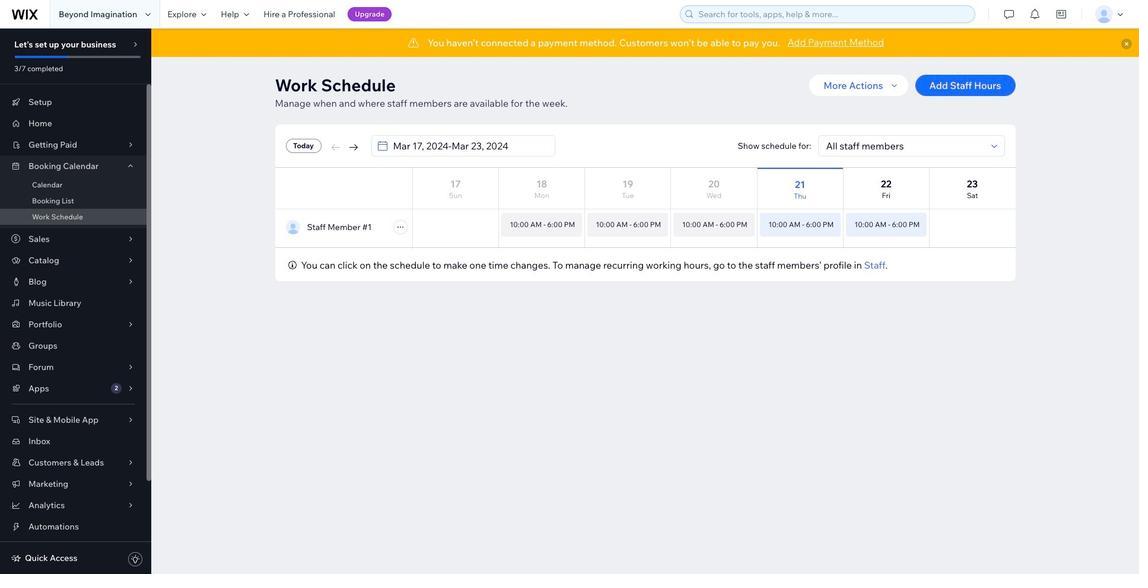 Task type: describe. For each thing, give the bounding box(es) containing it.
sidebar element
[[0, 28, 151, 575]]

Search for tools, apps, help & more... field
[[695, 6, 972, 23]]



Task type: locate. For each thing, give the bounding box(es) containing it.
Mar 17, 2024-Mar 23, 2024 field
[[390, 136, 551, 156]]

None field
[[823, 136, 988, 156]]

alert
[[151, 28, 1140, 57]]

grid
[[275, 167, 1016, 256]]



Task type: vqa. For each thing, say whether or not it's contained in the screenshot.
'alert'
yes



